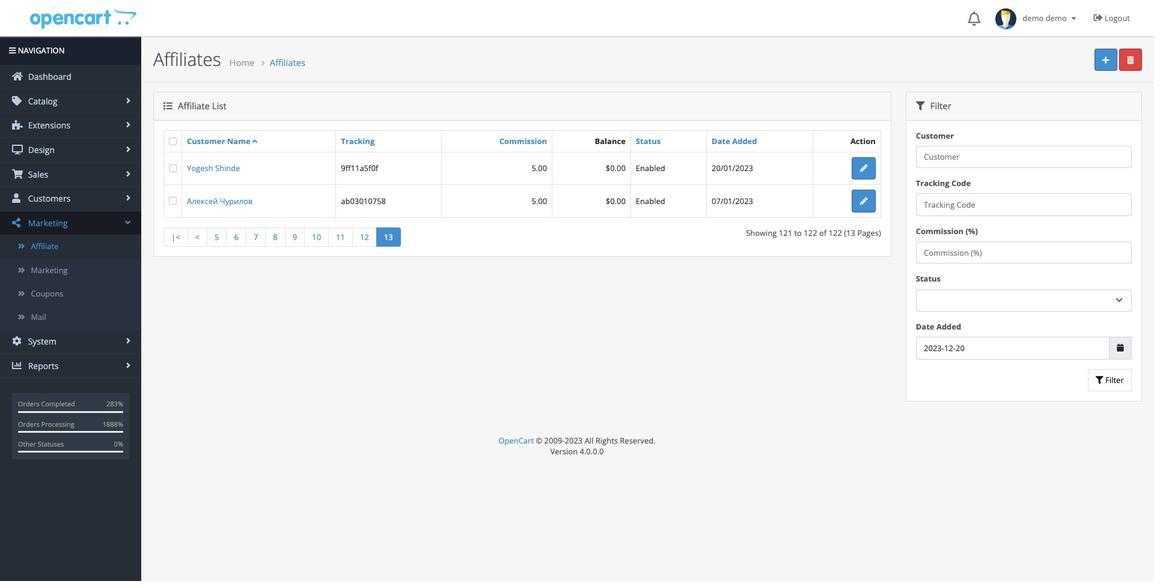 Task type: locate. For each thing, give the bounding box(es) containing it.
1 vertical spatial $0.00
[[606, 196, 626, 207]]

1 vertical spatial orders
[[18, 420, 39, 429]]

283%
[[106, 400, 123, 409]]

sales
[[26, 169, 48, 180]]

opencart © 2009-2023 all rights reserved. version 4.0.0.0
[[499, 436, 656, 458]]

0 horizontal spatial commission
[[499, 136, 547, 147]]

affiliates
[[153, 47, 221, 72], [270, 57, 305, 69]]

1 horizontal spatial demo
[[1046, 13, 1067, 23]]

0 vertical spatial commission
[[499, 136, 547, 147]]

demo left caret down icon on the right top
[[1046, 13, 1067, 23]]

date added link
[[712, 136, 757, 147]]

design
[[26, 144, 55, 156]]

(%)
[[966, 226, 978, 237]]

1 horizontal spatial tracking
[[916, 178, 950, 189]]

< link
[[187, 228, 207, 247]]

balance
[[595, 136, 626, 147]]

5
[[215, 232, 219, 243]]

tag image
[[12, 96, 23, 106]]

0 vertical spatial status
[[636, 136, 661, 147]]

0 horizontal spatial date added
[[712, 136, 757, 147]]

0 horizontal spatial status
[[636, 136, 661, 147]]

1 horizontal spatial date
[[916, 322, 934, 332]]

customer up tracking code
[[916, 130, 954, 141]]

customer name link
[[187, 136, 257, 146]]

tracking left code
[[916, 178, 950, 189]]

7 link
[[246, 228, 266, 247]]

None checkbox
[[169, 137, 177, 145], [169, 165, 177, 173], [169, 137, 177, 145], [169, 165, 177, 173]]

None checkbox
[[169, 197, 177, 205]]

1 vertical spatial commission
[[916, 226, 964, 237]]

customer
[[916, 130, 954, 141], [187, 136, 225, 146]]

0 vertical spatial added
[[732, 136, 757, 147]]

affiliate for affiliate
[[31, 241, 59, 252]]

0 vertical spatial $0.00
[[606, 163, 626, 174]]

demo
[[1023, 13, 1044, 23], [1046, 13, 1067, 23]]

affiliate up "coupons"
[[31, 241, 59, 252]]

to
[[794, 228, 802, 238]]

0 horizontal spatial demo
[[1023, 13, 1044, 23]]

1 horizontal spatial date added
[[916, 322, 961, 332]]

1 vertical spatial status
[[916, 274, 941, 285]]

0 horizontal spatial filter image
[[916, 102, 925, 111]]

1 vertical spatial 5.00
[[532, 196, 547, 207]]

customer name
[[187, 136, 250, 146]]

enabled for 07/01/2023
[[636, 196, 665, 207]]

commission link
[[499, 136, 547, 147]]

status down commission (%)
[[916, 274, 941, 285]]

0 horizontal spatial filter
[[928, 100, 952, 112]]

bars image
[[9, 47, 16, 55]]

0 vertical spatial date
[[712, 136, 730, 147]]

orders up other
[[18, 420, 39, 429]]

алексей чурилов link
[[187, 196, 253, 207]]

marketing
[[26, 217, 68, 229], [31, 265, 68, 276]]

affiliates up affiliate list
[[153, 47, 221, 72]]

0 vertical spatial 5.00
[[532, 163, 547, 174]]

customer up "yogesh"
[[187, 136, 225, 146]]

1 $0.00 from the top
[[606, 163, 626, 174]]

0 vertical spatial marketing link
[[0, 211, 141, 235]]

edit image
[[860, 165, 868, 173]]

2 122 from the left
[[829, 228, 842, 238]]

0 horizontal spatial date
[[712, 136, 730, 147]]

121
[[779, 228, 792, 238]]

marketing link down customers link
[[0, 211, 141, 235]]

1 vertical spatial tracking
[[916, 178, 950, 189]]

5 link
[[207, 228, 227, 247]]

affiliate list
[[176, 100, 227, 112]]

filter button
[[1088, 369, 1132, 392]]

1 enabled from the top
[[636, 163, 665, 174]]

tracking
[[341, 136, 375, 147], [916, 178, 950, 189]]

13
[[384, 232, 393, 243]]

1 122 from the left
[[804, 228, 817, 238]]

0 horizontal spatial affiliate
[[31, 241, 59, 252]]

1 orders from the top
[[18, 400, 39, 409]]

orders completed
[[18, 400, 75, 409]]

orders up orders processing
[[18, 400, 39, 409]]

mail link
[[0, 306, 141, 329]]

of
[[819, 228, 827, 238]]

navigation
[[16, 45, 65, 56]]

2 demo from the left
[[1046, 13, 1067, 23]]

5.00
[[532, 163, 547, 174], [532, 196, 547, 207]]

filter for 'filter' image within "filter" button
[[1104, 375, 1124, 386]]

system link
[[0, 330, 141, 354]]

5.00 for 9ff11a5f0f
[[532, 163, 547, 174]]

0%
[[114, 440, 123, 449]]

7
[[254, 232, 258, 243]]

marketing link
[[0, 211, 141, 235], [0, 259, 141, 282]]

puzzle piece image
[[12, 120, 23, 130]]

extensions link
[[0, 114, 141, 138]]

1 5.00 from the top
[[532, 163, 547, 174]]

marketing down customers
[[26, 217, 68, 229]]

1 vertical spatial filter image
[[1096, 377, 1104, 385]]

dashboard link
[[0, 65, 141, 89]]

0 vertical spatial filter
[[928, 100, 952, 112]]

1 vertical spatial enabled
[[636, 196, 665, 207]]

filter image inside "filter" button
[[1096, 377, 1104, 385]]

other statuses
[[18, 440, 64, 449]]

9ff11a5f0f
[[341, 163, 378, 174]]

$0.00
[[606, 163, 626, 174], [606, 196, 626, 207]]

marketing up "coupons"
[[31, 265, 68, 276]]

0 horizontal spatial affiliates
[[153, 47, 221, 72]]

1 horizontal spatial added
[[937, 322, 961, 332]]

0 vertical spatial orders
[[18, 400, 39, 409]]

0 horizontal spatial tracking
[[341, 136, 375, 147]]

1 horizontal spatial affiliate
[[178, 100, 210, 112]]

name
[[227, 136, 250, 146]]

1888%
[[103, 420, 123, 429]]

system
[[26, 336, 56, 348]]

affiliate
[[178, 100, 210, 112], [31, 241, 59, 252]]

2 $0.00 from the top
[[606, 196, 626, 207]]

status right balance
[[636, 136, 661, 147]]

1 vertical spatial filter
[[1104, 375, 1124, 386]]

demo demo image
[[996, 8, 1017, 29]]

sign out alt image
[[1094, 13, 1103, 22]]

1 horizontal spatial affiliates
[[270, 57, 305, 69]]

logout link
[[1085, 0, 1142, 36]]

marketing link up "coupons"
[[0, 259, 141, 282]]

1 vertical spatial marketing link
[[0, 259, 141, 282]]

home image
[[12, 72, 23, 81]]

2 enabled from the top
[[636, 196, 665, 207]]

2 5.00 from the top
[[532, 196, 547, 207]]

filter for the topmost 'filter' image
[[928, 100, 952, 112]]

commission
[[499, 136, 547, 147], [916, 226, 964, 237]]

filter image
[[916, 102, 925, 111], [1096, 377, 1104, 385]]

date added
[[712, 136, 757, 147], [916, 322, 961, 332]]

demo right demo demo icon
[[1023, 13, 1044, 23]]

filter
[[928, 100, 952, 112], [1104, 375, 1124, 386]]

122 left of
[[804, 228, 817, 238]]

shinde
[[215, 163, 240, 174]]

чурилов
[[220, 196, 253, 207]]

0 vertical spatial affiliate
[[178, 100, 210, 112]]

customer for customer name
[[187, 136, 225, 146]]

1 horizontal spatial filter image
[[1096, 377, 1104, 385]]

1 horizontal spatial filter
[[1104, 375, 1124, 386]]

1 horizontal spatial commission
[[916, 226, 964, 237]]

11 link
[[328, 228, 353, 247]]

demo demo
[[1017, 13, 1069, 23]]

1 vertical spatial affiliate
[[31, 241, 59, 252]]

0 horizontal spatial added
[[732, 136, 757, 147]]

2 orders from the top
[[18, 420, 39, 429]]

1 demo from the left
[[1023, 13, 1044, 23]]

status link
[[636, 136, 661, 147]]

design link
[[0, 138, 141, 162]]

1 vertical spatial date added
[[916, 322, 961, 332]]

9 link
[[285, 228, 305, 247]]

delete image
[[1127, 56, 1134, 64]]

(13
[[844, 228, 855, 238]]

0 horizontal spatial 122
[[804, 228, 817, 238]]

1 horizontal spatial 122
[[829, 228, 842, 238]]

0 horizontal spatial customer
[[187, 136, 225, 146]]

122 right of
[[829, 228, 842, 238]]

1 horizontal spatial status
[[916, 274, 941, 285]]

orders processing
[[18, 420, 74, 429]]

shopping cart image
[[12, 169, 23, 179]]

tracking up 9ff11a5f0f
[[341, 136, 375, 147]]

алексей чурилов
[[187, 196, 253, 207]]

1 vertical spatial added
[[937, 322, 961, 332]]

affiliates right home
[[270, 57, 305, 69]]

1 horizontal spatial customer
[[916, 130, 954, 141]]

filter inside button
[[1104, 375, 1124, 386]]

added
[[732, 136, 757, 147], [937, 322, 961, 332]]

orders for orders completed
[[18, 400, 39, 409]]

affiliate left the 'list'
[[178, 100, 210, 112]]

10 link
[[304, 228, 329, 247]]

sales link
[[0, 163, 141, 186]]

1 marketing link from the top
[[0, 211, 141, 235]]

0 vertical spatial tracking
[[341, 136, 375, 147]]

customers link
[[0, 187, 141, 211]]

affiliate inside affiliate link
[[31, 241, 59, 252]]

0 vertical spatial enabled
[[636, 163, 665, 174]]

tracking for tracking code
[[916, 178, 950, 189]]



Task type: vqa. For each thing, say whether or not it's contained in the screenshot.
AFFILIATE LINK on the top left
yes



Task type: describe. For each thing, give the bounding box(es) containing it.
yogesh shinde link
[[187, 163, 240, 174]]

0 vertical spatial filter image
[[916, 102, 925, 111]]

processing
[[41, 420, 74, 429]]

list image
[[164, 102, 173, 111]]

commission (%)
[[916, 226, 978, 237]]

$0.00 for 20/01/2023
[[606, 163, 626, 174]]

0 vertical spatial marketing
[[26, 217, 68, 229]]

version
[[550, 447, 578, 458]]

coupons
[[31, 288, 63, 299]]

Date Added text field
[[916, 337, 1110, 360]]

Customer text field
[[916, 146, 1132, 168]]

affiliate for affiliate list
[[178, 100, 210, 112]]

orders for orders processing
[[18, 420, 39, 429]]

11
[[336, 232, 345, 243]]

2023
[[565, 436, 583, 447]]

home
[[229, 57, 254, 69]]

dashboard
[[26, 71, 71, 82]]

6 link
[[226, 228, 246, 247]]

cog image
[[12, 337, 23, 346]]

12 link
[[352, 228, 377, 247]]

yogesh
[[187, 163, 213, 174]]

Commission (%) text field
[[916, 242, 1132, 264]]

coupons link
[[0, 282, 141, 306]]

8
[[273, 232, 278, 243]]

enabled for 20/01/2023
[[636, 163, 665, 174]]

calendar image
[[1117, 345, 1124, 352]]

catalog link
[[0, 89, 141, 113]]

tracking code
[[916, 178, 971, 189]]

caret down image
[[1069, 14, 1079, 22]]

user image
[[12, 194, 23, 203]]

$0.00 for 07/01/2023
[[606, 196, 626, 207]]

reserved.
[[620, 436, 656, 447]]

home link
[[229, 57, 254, 69]]

1 vertical spatial marketing
[[31, 265, 68, 276]]

extensions
[[26, 120, 70, 131]]

07/01/2023
[[712, 196, 753, 207]]

commission for the commission link
[[499, 136, 547, 147]]

customer for customer
[[916, 130, 954, 141]]

Tracking Code text field
[[916, 194, 1132, 216]]

2 marketing link from the top
[[0, 259, 141, 282]]

customers
[[26, 193, 71, 204]]

share alt image
[[12, 218, 23, 228]]

20/01/2023
[[712, 163, 753, 174]]

6
[[234, 232, 239, 243]]

add new image
[[1102, 56, 1109, 64]]

opencart
[[499, 436, 534, 447]]

|<
[[171, 232, 180, 243]]

0 vertical spatial date added
[[712, 136, 757, 147]]

|< link
[[164, 228, 188, 247]]

pages)
[[857, 228, 881, 238]]

desktop image
[[12, 145, 23, 154]]

catalog
[[26, 95, 57, 107]]

<
[[195, 232, 200, 243]]

all
[[585, 436, 594, 447]]

reports
[[26, 360, 59, 372]]

10
[[312, 232, 321, 243]]

affiliate link
[[0, 235, 141, 259]]

5.00 for ab03010758
[[532, 196, 547, 207]]

©
[[536, 436, 542, 447]]

yogesh shinde
[[187, 163, 240, 174]]

commission for commission (%)
[[916, 226, 964, 237]]

action
[[851, 136, 876, 147]]

opencart image
[[29, 7, 137, 29]]

reports link
[[0, 354, 141, 378]]

logout
[[1105, 13, 1130, 23]]

edit image
[[860, 198, 868, 205]]

showing
[[746, 228, 777, 238]]

chart bar image
[[12, 361, 23, 371]]

ab03010758
[[341, 196, 386, 207]]

4.0.0.0
[[580, 447, 604, 458]]

tracking for 'tracking' "link"
[[341, 136, 375, 147]]

completed
[[41, 400, 75, 409]]

алексей
[[187, 196, 218, 207]]

demo demo link
[[990, 0, 1085, 36]]

code
[[952, 178, 971, 189]]

statuses
[[38, 440, 64, 449]]

other
[[18, 440, 36, 449]]

mail
[[31, 312, 46, 323]]

12
[[360, 232, 369, 243]]

2009-
[[544, 436, 565, 447]]

bell image
[[968, 11, 981, 26]]

1 vertical spatial date
[[916, 322, 934, 332]]

tracking link
[[341, 136, 375, 147]]

9
[[293, 232, 297, 243]]

8 link
[[265, 228, 285, 247]]

list
[[212, 100, 227, 112]]

affiliates link
[[270, 57, 305, 69]]

rights
[[596, 436, 618, 447]]



